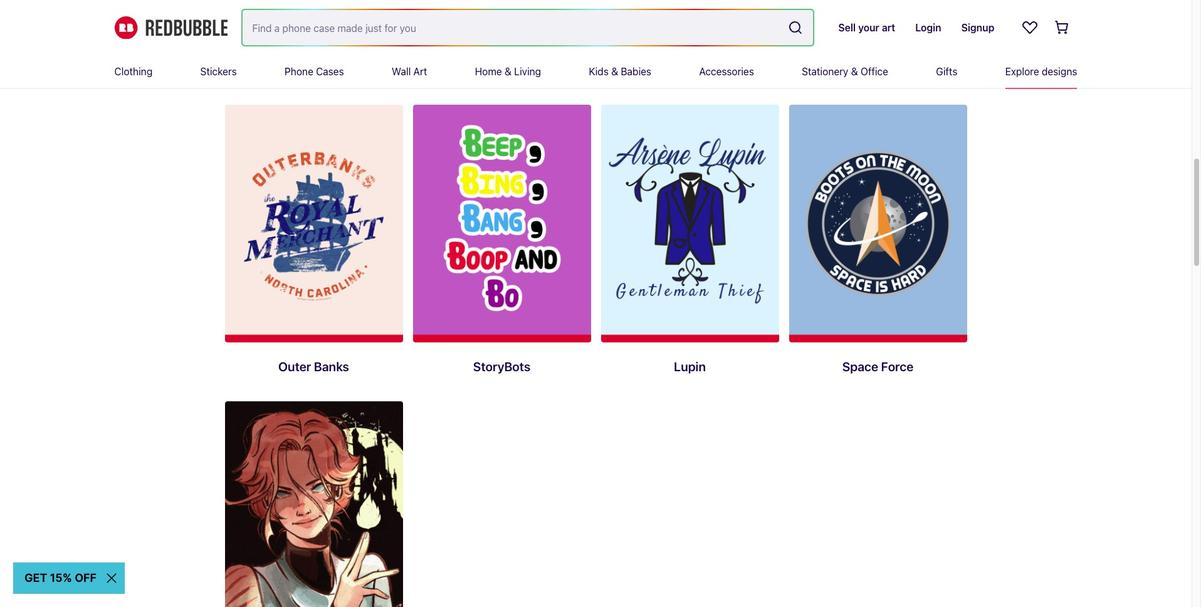 Task type: locate. For each thing, give the bounding box(es) containing it.
phone cases
[[285, 66, 344, 77]]

wall art
[[392, 66, 427, 77]]

explore designs
[[1006, 66, 1078, 77]]

banks
[[314, 359, 349, 374]]

outer banks image
[[225, 105, 403, 342]]

space
[[843, 359, 879, 374]]

home
[[475, 66, 502, 77]]

None field
[[242, 10, 814, 45]]

sex education link
[[413, 0, 591, 95]]

2 & from the left
[[612, 66, 619, 77]]

big
[[285, 63, 303, 77]]

0 horizontal spatial &
[[505, 66, 512, 77]]

explore designs link
[[1006, 55, 1078, 88]]

babies
[[621, 66, 652, 77]]

space force image
[[789, 105, 967, 342]]

1 horizontal spatial &
[[612, 66, 619, 77]]

explore
[[1006, 66, 1040, 77]]

accessories link
[[700, 55, 754, 88]]

home & living link
[[475, 55, 541, 88]]

& right kids
[[612, 66, 619, 77]]

2 horizontal spatial &
[[851, 66, 858, 77]]

& left living
[[505, 66, 512, 77]]

stickers link
[[200, 55, 237, 88]]

big mouth link
[[225, 0, 403, 95]]

mouth
[[306, 63, 343, 77]]

1 & from the left
[[505, 66, 512, 77]]

outer
[[279, 359, 311, 374]]

& left office
[[851, 66, 858, 77]]

clothing
[[114, 66, 153, 77]]

stationery
[[802, 66, 849, 77]]

3 & from the left
[[851, 66, 858, 77]]

office
[[861, 66, 889, 77]]

&
[[505, 66, 512, 77], [612, 66, 619, 77], [851, 66, 858, 77]]

phone cases link
[[285, 55, 344, 88]]

outer banks
[[279, 359, 349, 374]]

force
[[882, 359, 914, 374]]

& inside 'link'
[[505, 66, 512, 77]]

menu bar
[[114, 55, 1078, 88]]

outer banks link
[[225, 105, 403, 391]]

phone
[[285, 66, 314, 77]]



Task type: vqa. For each thing, say whether or not it's contained in the screenshot.
Stickers
yes



Task type: describe. For each thing, give the bounding box(es) containing it.
lupin link
[[601, 105, 779, 391]]

money
[[654, 63, 693, 77]]

storybots
[[473, 359, 531, 374]]

home & living
[[475, 66, 541, 77]]

wall art link
[[392, 55, 427, 88]]

space force link
[[789, 105, 967, 391]]

money heist link
[[601, 0, 779, 95]]

kids & babies link
[[589, 55, 652, 88]]

money heist
[[654, 63, 726, 77]]

storybots link
[[413, 105, 591, 391]]

designs
[[1042, 66, 1078, 77]]

Search term search field
[[242, 10, 784, 45]]

lupin image
[[601, 105, 779, 342]]

stationery & office link
[[802, 55, 889, 88]]

wall
[[392, 66, 411, 77]]

heist
[[696, 63, 726, 77]]

art
[[414, 66, 427, 77]]

redbubble logo image
[[114, 16, 227, 39]]

sex
[[461, 63, 482, 77]]

gifts link
[[937, 55, 958, 88]]

castlevania image
[[225, 401, 403, 607]]

storybots image
[[413, 105, 591, 342]]

& for living
[[505, 66, 512, 77]]

education
[[485, 63, 543, 77]]

sex education
[[461, 63, 543, 77]]

clothing link
[[114, 55, 153, 88]]

menu bar containing clothing
[[114, 55, 1078, 88]]

cases
[[316, 66, 344, 77]]

& for babies
[[612, 66, 619, 77]]

royals
[[879, 63, 917, 77]]

lupin
[[674, 359, 706, 374]]

accessories
[[700, 66, 754, 77]]

space force
[[843, 359, 914, 374]]

big mouth
[[285, 63, 343, 77]]

young royals link
[[789, 0, 967, 95]]

young royals
[[840, 63, 917, 77]]

kids & babies
[[589, 66, 652, 77]]

gifts
[[937, 66, 958, 77]]

& for office
[[851, 66, 858, 77]]

stationery & office
[[802, 66, 889, 77]]

young
[[840, 63, 876, 77]]

kids
[[589, 66, 609, 77]]

living
[[514, 66, 541, 77]]

stickers
[[200, 66, 237, 77]]



